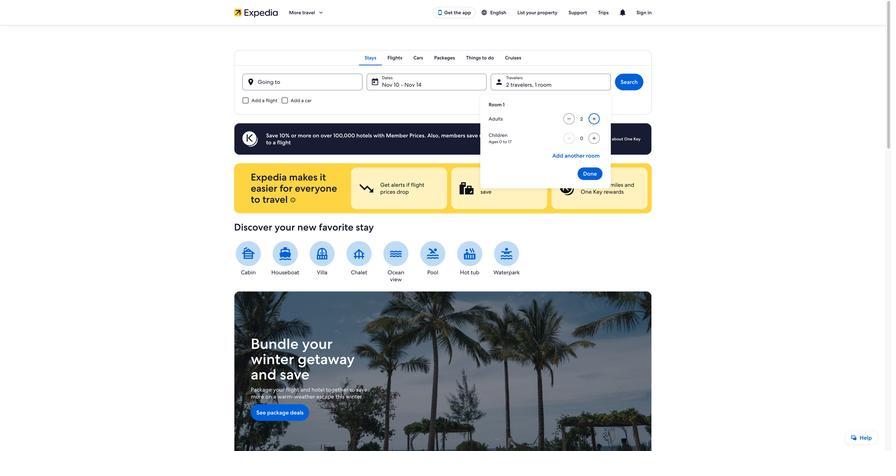 Task type: describe. For each thing, give the bounding box(es) containing it.
to inside expedia makes it easier for everyone to travel
[[251, 193, 260, 206]]

drop
[[397, 189, 409, 196]]

you
[[523, 132, 532, 139]]

xsmall image
[[290, 198, 296, 203]]

hotel inside bundle your winter getaway and save package your flight and hotel together to save more on a warm-weather escape this winter.
[[312, 387, 325, 394]]

search button
[[615, 74, 644, 91]]

to inside "tab list"
[[482, 55, 487, 61]]

winter
[[251, 350, 294, 369]]

get for get the app
[[444, 9, 453, 16]]

for
[[280, 182, 293, 195]]

save inside save 10% or more on over 100,000 hotels with member prices. also, members save up to 30% when you add a hotel to a flight
[[467, 132, 478, 139]]

member
[[386, 132, 408, 139]]

support link
[[563, 6, 593, 19]]

your for bundle
[[302, 335, 333, 354]]

app
[[463, 9, 471, 16]]

this
[[336, 394, 345, 401]]

list your property link
[[512, 6, 563, 19]]

it
[[320, 171, 326, 184]]

earn
[[581, 182, 592, 189]]

the
[[454, 9, 461, 16]]

done
[[583, 170, 597, 178]]

alerts
[[391, 182, 405, 189]]

more inside save 10% or more on over 100,000 hotels with member prices. also, members save up to 30% when you add a hotel to a flight
[[298, 132, 311, 139]]

your for list
[[526, 9, 536, 16]]

new
[[297, 221, 317, 234]]

nov 10 - nov 14
[[382, 81, 422, 89]]

to inside bundle flight + hotel to save
[[534, 182, 539, 189]]

tab list inside bundle your winter getaway and save main content
[[234, 50, 652, 65]]

prices.
[[410, 132, 426, 139]]

ocean
[[388, 269, 404, 277]]

-
[[401, 81, 403, 89]]

package
[[267, 410, 289, 417]]

save inside bundle flight + hotel to save
[[481, 189, 492, 196]]

0 vertical spatial one
[[624, 137, 633, 142]]

get alerts if flight prices drop
[[380, 182, 425, 196]]

rewards
[[604, 189, 624, 196]]

hotels
[[357, 132, 372, 139]]

view
[[390, 276, 402, 284]]

list your property
[[518, 9, 558, 16]]

flight left the add a car
[[266, 98, 278, 104]]

do
[[488, 55, 494, 61]]

add for add a flight
[[252, 98, 261, 104]]

see
[[256, 410, 266, 417]]

villa
[[317, 269, 328, 277]]

favorite
[[319, 221, 354, 234]]

10%
[[280, 132, 290, 139]]

0
[[499, 139, 502, 145]]

3 out of 3 element
[[552, 168, 648, 210]]

expedia logo image
[[234, 8, 278, 17]]

flight inside get alerts if flight prices drop
[[411, 182, 425, 189]]

1 horizontal spatial key
[[634, 137, 641, 142]]

weather
[[294, 394, 315, 401]]

makes
[[289, 171, 318, 184]]

save right this
[[356, 387, 367, 394]]

save up warm-
[[280, 366, 310, 384]]

car
[[305, 98, 312, 104]]

members
[[441, 132, 466, 139]]

key inside earn airline miles and one key rewards
[[593, 189, 603, 196]]

learn about one key link
[[598, 134, 644, 145]]

nov 10 - nov 14 button
[[367, 74, 487, 91]]

30%
[[494, 132, 506, 139]]

earn airline miles and one key rewards
[[581, 182, 635, 196]]

sign in
[[637, 9, 652, 16]]

bundle your winter getaway and save main content
[[0, 25, 886, 452]]

villa button
[[308, 242, 337, 277]]

done button
[[578, 168, 603, 180]]

1 vertical spatial and
[[251, 366, 277, 384]]

flight inside bundle flight + hotel to save
[[500, 182, 513, 189]]

add a flight
[[252, 98, 278, 104]]

2 travelers, 1 room button
[[491, 74, 611, 91]]

on inside save 10% or more on over 100,000 hotels with member prices. also, members save up to 30% when you add a hotel to a flight
[[313, 132, 319, 139]]

1 inside dropdown button
[[535, 81, 537, 89]]

waterpark button
[[493, 242, 521, 277]]

add for add a car
[[291, 98, 300, 104]]

cruises link
[[500, 50, 527, 65]]

cruises
[[505, 55, 521, 61]]

trips
[[598, 9, 609, 16]]

more travel button
[[284, 4, 330, 21]]

travel inside dropdown button
[[302, 9, 315, 16]]

warm-
[[278, 394, 294, 401]]

cars link
[[408, 50, 429, 65]]

flight inside save 10% or more on over 100,000 hotels with member prices. also, members save up to 30% when you add a hotel to a flight
[[277, 139, 291, 146]]

increase the number of adults in room 1 image
[[590, 116, 599, 122]]

adults
[[489, 116, 503, 122]]

packages link
[[429, 50, 461, 65]]

english
[[490, 9, 507, 16]]

children
[[489, 132, 508, 139]]

escape
[[317, 394, 334, 401]]

everyone
[[295, 182, 337, 195]]

to left the "10%"
[[266, 139, 272, 146]]

see package deals
[[256, 410, 304, 417]]

1 nov from the left
[[382, 81, 393, 89]]



Task type: vqa. For each thing, say whether or not it's contained in the screenshot.
hotel
yes



Task type: locate. For each thing, give the bounding box(es) containing it.
and up package at the left bottom of page
[[251, 366, 277, 384]]

also,
[[427, 132, 440, 139]]

2 travelers, 1 room
[[506, 81, 552, 89]]

1 out of 3 element
[[351, 168, 447, 210]]

add
[[252, 98, 261, 104], [291, 98, 300, 104], [553, 152, 563, 160]]

flight up 'deals'
[[286, 387, 299, 394]]

0 horizontal spatial 1
[[503, 102, 505, 108]]

up
[[479, 132, 486, 139]]

hot tub
[[460, 269, 480, 277]]

learn
[[601, 137, 611, 142]]

deals
[[290, 410, 304, 417]]

see package deals link
[[251, 405, 309, 422]]

on left warm-
[[266, 394, 272, 401]]

2 horizontal spatial add
[[553, 152, 563, 160]]

on left over
[[313, 132, 319, 139]]

sign
[[637, 9, 647, 16]]

decrease the number of adults in room 1 image
[[565, 116, 574, 122]]

trips link
[[593, 6, 615, 19]]

things to do link
[[461, 50, 500, 65]]

0 horizontal spatial bundle
[[251, 335, 299, 354]]

1 vertical spatial more
[[251, 394, 264, 401]]

save 10% or more on over 100,000 hotels with member prices. also, members save up to 30% when you add a hotel to a flight
[[266, 132, 562, 146]]

communication center icon image
[[619, 8, 627, 17]]

get for get alerts if flight prices drop
[[380, 182, 390, 189]]

ocean view
[[388, 269, 404, 284]]

flight left +
[[500, 182, 513, 189]]

hotel inside bundle flight + hotel to save
[[519, 182, 532, 189]]

0 vertical spatial 1
[[535, 81, 537, 89]]

0 vertical spatial on
[[313, 132, 319, 139]]

stays link
[[359, 50, 382, 65]]

room down increase the number of children in room 1 icon
[[586, 152, 600, 160]]

travel sale activities deals image
[[234, 292, 652, 452]]

1 horizontal spatial get
[[444, 9, 453, 16]]

1 vertical spatial one
[[581, 189, 592, 196]]

get right leading icon on the left of the page
[[444, 9, 453, 16]]

0 vertical spatial bundle
[[481, 182, 499, 189]]

get
[[444, 9, 453, 16], [380, 182, 390, 189]]

0 horizontal spatial hotel
[[312, 387, 325, 394]]

2 horizontal spatial and
[[625, 182, 635, 189]]

one inside earn airline miles and one key rewards
[[581, 189, 592, 196]]

property
[[538, 9, 558, 16]]

add
[[534, 132, 544, 139]]

cabin
[[241, 269, 256, 277]]

decrease the number of children in room 1 image
[[565, 136, 574, 141]]

another
[[565, 152, 585, 160]]

travelers,
[[511, 81, 534, 89]]

add a car
[[291, 98, 312, 104]]

hotel
[[549, 132, 562, 139], [519, 182, 532, 189], [312, 387, 325, 394]]

flights
[[388, 55, 403, 61]]

save
[[266, 132, 278, 139]]

1 horizontal spatial add
[[291, 98, 300, 104]]

trailing image
[[318, 9, 324, 16]]

0 horizontal spatial more
[[251, 394, 264, 401]]

more inside bundle your winter getaway and save package your flight and hotel together to save more on a warm-weather escape this winter.
[[251, 394, 264, 401]]

flight right if
[[411, 182, 425, 189]]

get inside get the app link
[[444, 9, 453, 16]]

travel inside expedia makes it easier for everyone to travel
[[263, 193, 288, 206]]

discover your new favorite stay
[[234, 221, 374, 234]]

1 vertical spatial hotel
[[519, 182, 532, 189]]

1 right travelers,
[[535, 81, 537, 89]]

more
[[298, 132, 311, 139], [251, 394, 264, 401]]

travel left trailing image
[[302, 9, 315, 16]]

a inside bundle your winter getaway and save package your flight and hotel together to save more on a warm-weather escape this winter.
[[274, 394, 276, 401]]

17
[[508, 139, 512, 145]]

2 vertical spatial and
[[301, 387, 310, 394]]

or
[[291, 132, 297, 139]]

tub
[[471, 269, 480, 277]]

more travel
[[289, 9, 315, 16]]

over
[[321, 132, 332, 139]]

1 horizontal spatial and
[[301, 387, 310, 394]]

bundle for your
[[251, 335, 299, 354]]

1 horizontal spatial nov
[[405, 81, 415, 89]]

one left the airline
[[581, 189, 592, 196]]

hot tub button
[[456, 242, 484, 277]]

pool button
[[419, 242, 447, 277]]

easier
[[251, 182, 277, 195]]

0 horizontal spatial on
[[266, 394, 272, 401]]

0 vertical spatial travel
[[302, 9, 315, 16]]

bundle flight + hotel to save
[[481, 182, 539, 196]]

tab list
[[234, 50, 652, 65]]

nov right -
[[405, 81, 415, 89]]

ages
[[489, 139, 498, 145]]

to
[[482, 55, 487, 61], [488, 132, 493, 139], [266, 139, 272, 146], [503, 139, 507, 145], [534, 182, 539, 189], [251, 193, 260, 206], [350, 387, 355, 394]]

expedia
[[251, 171, 287, 184]]

and right the miles
[[625, 182, 635, 189]]

cars
[[414, 55, 423, 61]]

1 horizontal spatial 1
[[535, 81, 537, 89]]

get the app
[[444, 9, 471, 16]]

room inside dropdown button
[[538, 81, 552, 89]]

cabin button
[[234, 242, 263, 277]]

1 horizontal spatial bundle
[[481, 182, 499, 189]]

add for add another room
[[553, 152, 563, 160]]

0 horizontal spatial add
[[252, 98, 261, 104]]

together
[[326, 387, 348, 394]]

bundle inside bundle flight + hotel to save
[[481, 182, 499, 189]]

hotel left decrease the number of children in room 1 icon
[[549, 132, 562, 139]]

1 vertical spatial key
[[593, 189, 603, 196]]

0 horizontal spatial travel
[[263, 193, 288, 206]]

flight
[[266, 98, 278, 104], [277, 139, 291, 146], [411, 182, 425, 189], [500, 182, 513, 189], [286, 387, 299, 394]]

1 vertical spatial get
[[380, 182, 390, 189]]

a
[[262, 98, 265, 104], [301, 98, 304, 104], [545, 132, 548, 139], [273, 139, 276, 146], [274, 394, 276, 401]]

room 1
[[489, 102, 505, 108]]

english button
[[476, 6, 512, 19]]

2
[[506, 81, 509, 89]]

room right travelers,
[[538, 81, 552, 89]]

hotel right +
[[519, 182, 532, 189]]

support
[[569, 9, 587, 16]]

1 horizontal spatial on
[[313, 132, 319, 139]]

add another room button
[[550, 150, 603, 162]]

and inside earn airline miles and one key rewards
[[625, 182, 635, 189]]

save left up
[[467, 132, 478, 139]]

flight inside bundle your winter getaway and save package your flight and hotel together to save more on a warm-weather escape this winter.
[[286, 387, 299, 394]]

1 vertical spatial 1
[[503, 102, 505, 108]]

0 vertical spatial more
[[298, 132, 311, 139]]

to right +
[[534, 182, 539, 189]]

one right about on the right top of the page
[[624, 137, 633, 142]]

stays
[[365, 55, 376, 61]]

prices
[[380, 189, 395, 196]]

room inside button
[[586, 152, 600, 160]]

flights link
[[382, 50, 408, 65]]

get left the alerts
[[380, 182, 390, 189]]

1
[[535, 81, 537, 89], [503, 102, 505, 108]]

key
[[634, 137, 641, 142], [593, 189, 603, 196]]

pool
[[427, 269, 439, 277]]

0 horizontal spatial room
[[538, 81, 552, 89]]

0 vertical spatial hotel
[[549, 132, 562, 139]]

save left +
[[481, 189, 492, 196]]

0 horizontal spatial nov
[[382, 81, 393, 89]]

tab list containing stays
[[234, 50, 652, 65]]

to down the expedia
[[251, 193, 260, 206]]

travel left xsmall icon
[[263, 193, 288, 206]]

1 horizontal spatial one
[[624, 137, 633, 142]]

increase the number of children in room 1 image
[[590, 136, 599, 141]]

winter.
[[346, 394, 363, 401]]

0 vertical spatial get
[[444, 9, 453, 16]]

0 vertical spatial room
[[538, 81, 552, 89]]

chalet
[[351, 269, 367, 277]]

0 vertical spatial and
[[625, 182, 635, 189]]

small image
[[481, 9, 488, 16]]

2 nov from the left
[[405, 81, 415, 89]]

1 right room
[[503, 102, 505, 108]]

your for discover
[[275, 221, 295, 234]]

1 vertical spatial room
[[586, 152, 600, 160]]

nov left the 10 on the top left
[[382, 81, 393, 89]]

add inside button
[[553, 152, 563, 160]]

and right warm-
[[301, 387, 310, 394]]

1 horizontal spatial travel
[[302, 9, 315, 16]]

flight left or at the top left of the page
[[277, 139, 291, 146]]

nov
[[382, 81, 393, 89], [405, 81, 415, 89]]

leading image
[[437, 10, 443, 15]]

to left do
[[482, 55, 487, 61]]

to right up
[[488, 132, 493, 139]]

ocean view button
[[382, 242, 410, 284]]

100,000
[[333, 132, 355, 139]]

hotel inside save 10% or more on over 100,000 hotels with member prices. also, members save up to 30% when you add a hotel to a flight
[[549, 132, 562, 139]]

room
[[489, 102, 502, 108]]

waterpark
[[494, 269, 520, 277]]

get inside get alerts if flight prices drop
[[380, 182, 390, 189]]

to inside bundle your winter getaway and save package your flight and hotel together to save more on a warm-weather escape this winter.
[[350, 387, 355, 394]]

children ages 0 to 17
[[489, 132, 512, 145]]

0 horizontal spatial and
[[251, 366, 277, 384]]

with
[[373, 132, 385, 139]]

1 horizontal spatial room
[[586, 152, 600, 160]]

2 horizontal spatial hotel
[[549, 132, 562, 139]]

0 horizontal spatial one
[[581, 189, 592, 196]]

list
[[518, 9, 525, 16]]

key right earn
[[593, 189, 603, 196]]

to right this
[[350, 387, 355, 394]]

1 vertical spatial bundle
[[251, 335, 299, 354]]

to inside children ages 0 to 17
[[503, 139, 507, 145]]

1 vertical spatial travel
[[263, 193, 288, 206]]

0 horizontal spatial get
[[380, 182, 390, 189]]

in
[[648, 9, 652, 16]]

0 vertical spatial key
[[634, 137, 641, 142]]

add another room
[[553, 152, 600, 160]]

to right 0
[[503, 139, 507, 145]]

get the app link
[[433, 7, 476, 18]]

more
[[289, 9, 301, 16]]

more up see
[[251, 394, 264, 401]]

1 horizontal spatial more
[[298, 132, 311, 139]]

2 vertical spatial hotel
[[312, 387, 325, 394]]

hotel left together
[[312, 387, 325, 394]]

1 vertical spatial on
[[266, 394, 272, 401]]

hot
[[460, 269, 470, 277]]

14
[[416, 81, 422, 89]]

bundle inside bundle your winter getaway and save package your flight and hotel together to save more on a warm-weather escape this winter.
[[251, 335, 299, 354]]

1 horizontal spatial hotel
[[519, 182, 532, 189]]

bundle for flight
[[481, 182, 499, 189]]

key right about on the right top of the page
[[634, 137, 641, 142]]

+
[[515, 182, 518, 189]]

more right or at the top left of the page
[[298, 132, 311, 139]]

0 horizontal spatial key
[[593, 189, 603, 196]]

getaway
[[298, 350, 355, 369]]

room
[[538, 81, 552, 89], [586, 152, 600, 160]]

2 out of 3 element
[[451, 168, 548, 210]]

on inside bundle your winter getaway and save package your flight and hotel together to save more on a warm-weather escape this winter.
[[266, 394, 272, 401]]

chalet button
[[345, 242, 373, 277]]



